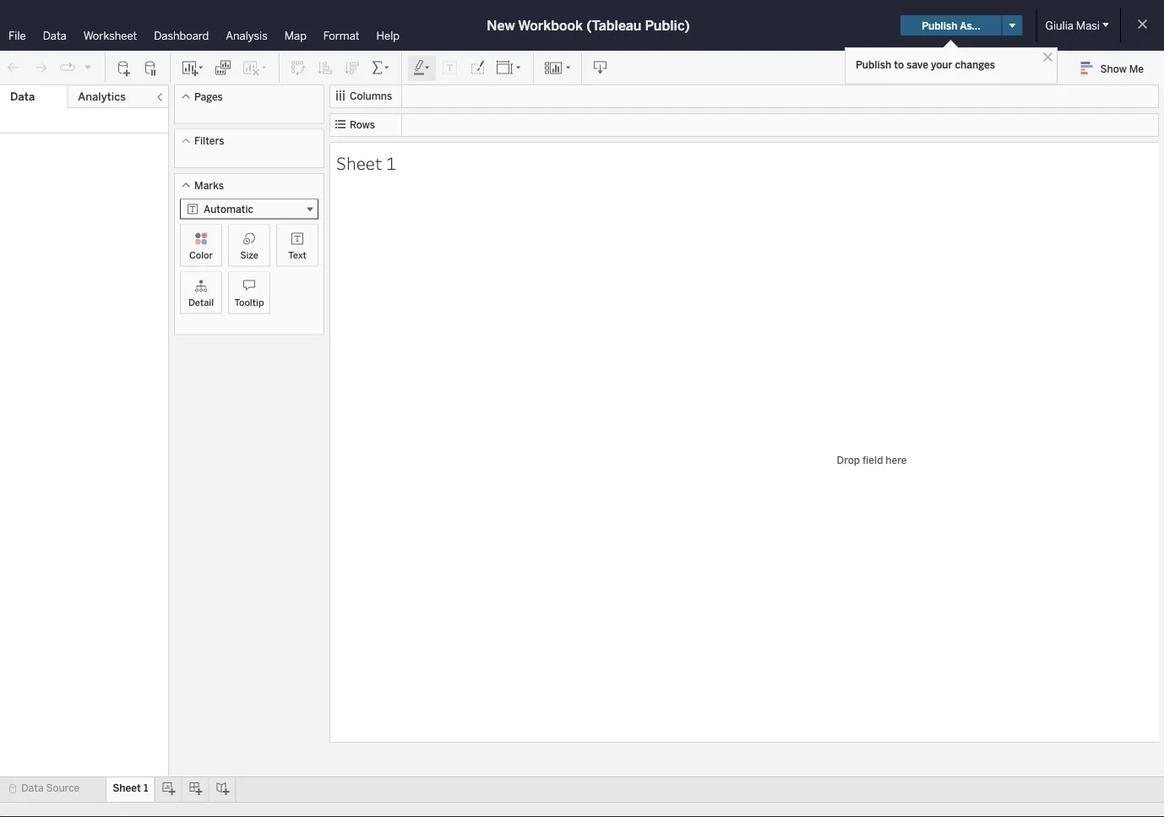 Task type: describe. For each thing, give the bounding box(es) containing it.
drop field here
[[837, 454, 907, 466]]

new
[[487, 17, 515, 33]]

show labels image
[[442, 60, 459, 76]]

giulia masi
[[1046, 19, 1100, 32]]

1 vertical spatial 1
[[144, 782, 148, 794]]

map
[[285, 29, 307, 42]]

redo image
[[32, 60, 49, 76]]

clear sheet image
[[242, 60, 269, 76]]

show me button
[[1074, 55, 1159, 81]]

changes
[[955, 58, 995, 71]]

format workbook image
[[469, 60, 486, 76]]

publish for publish to save your changes
[[856, 58, 892, 71]]

1 vertical spatial data
[[10, 90, 35, 104]]

as...
[[960, 19, 981, 31]]

new data source image
[[116, 60, 133, 76]]

giulia
[[1046, 19, 1074, 32]]

format
[[324, 29, 360, 42]]

show me
[[1101, 62, 1144, 75]]

2 vertical spatial data
[[21, 782, 44, 794]]

sort descending image
[[344, 60, 361, 76]]

analysis
[[226, 29, 268, 42]]

text
[[288, 249, 306, 261]]

me
[[1130, 62, 1144, 75]]

pages
[[194, 90, 223, 103]]

your
[[931, 58, 953, 71]]

duplicate image
[[215, 60, 232, 76]]

show/hide cards image
[[544, 60, 571, 76]]

0 vertical spatial 1
[[386, 151, 396, 174]]

0 horizontal spatial sheet
[[113, 782, 141, 794]]

1 horizontal spatial replay animation image
[[83, 62, 93, 72]]

sort ascending image
[[317, 60, 334, 76]]

publish as...
[[922, 19, 981, 31]]

(tableau
[[587, 17, 642, 33]]

0 vertical spatial sheet 1
[[336, 151, 396, 174]]

0 horizontal spatial sheet 1
[[113, 782, 148, 794]]

download image
[[592, 60, 609, 76]]

marks
[[194, 179, 224, 191]]

0 vertical spatial data
[[43, 29, 67, 42]]

to
[[894, 58, 904, 71]]

swap rows and columns image
[[290, 60, 307, 76]]



Task type: locate. For each thing, give the bounding box(es) containing it.
1 vertical spatial publish
[[856, 58, 892, 71]]

highlight image
[[412, 60, 432, 76]]

sheet right 'source'
[[113, 782, 141, 794]]

new worksheet image
[[181, 60, 204, 76]]

publish inside publish as... button
[[922, 19, 958, 31]]

collapse image
[[155, 92, 165, 102]]

detail
[[188, 297, 214, 308]]

new workbook (tableau public)
[[487, 17, 690, 33]]

publish as... button
[[901, 15, 1002, 35]]

0 horizontal spatial replay animation image
[[59, 59, 76, 76]]

1 horizontal spatial 1
[[386, 151, 396, 174]]

undo image
[[5, 60, 22, 76]]

color
[[189, 249, 213, 261]]

file
[[8, 29, 26, 42]]

drop
[[837, 454, 860, 466]]

masi
[[1076, 19, 1100, 32]]

sheet
[[336, 151, 382, 174], [113, 782, 141, 794]]

0 horizontal spatial 1
[[144, 782, 148, 794]]

sheet 1
[[336, 151, 396, 174], [113, 782, 148, 794]]

field
[[863, 454, 883, 466]]

replay animation image
[[59, 59, 76, 76], [83, 62, 93, 72]]

analytics
[[78, 90, 126, 104]]

dashboard
[[154, 29, 209, 42]]

close image
[[1040, 49, 1056, 65]]

1 right 'source'
[[144, 782, 148, 794]]

size
[[240, 249, 258, 261]]

totals image
[[371, 60, 391, 76]]

public)
[[645, 17, 690, 33]]

sheet 1 right 'source'
[[113, 782, 148, 794]]

publish to save your changes
[[856, 58, 995, 71]]

data
[[43, 29, 67, 42], [10, 90, 35, 104], [21, 782, 44, 794]]

0 horizontal spatial publish
[[856, 58, 892, 71]]

0 vertical spatial publish
[[922, 19, 958, 31]]

publish left the to
[[856, 58, 892, 71]]

help
[[377, 29, 400, 42]]

replay animation image up analytics
[[83, 62, 93, 72]]

sheet 1 down rows
[[336, 151, 396, 174]]

1 horizontal spatial sheet 1
[[336, 151, 396, 174]]

1 horizontal spatial sheet
[[336, 151, 382, 174]]

rows
[[350, 119, 375, 131]]

worksheet
[[83, 29, 137, 42]]

1 down columns
[[386, 151, 396, 174]]

show
[[1101, 62, 1127, 75]]

data source
[[21, 782, 80, 794]]

data up the redo image
[[43, 29, 67, 42]]

source
[[46, 782, 80, 794]]

publish
[[922, 19, 958, 31], [856, 58, 892, 71]]

1 vertical spatial sheet 1
[[113, 782, 148, 794]]

data left 'source'
[[21, 782, 44, 794]]

1 horizontal spatial publish
[[922, 19, 958, 31]]

data down the 'undo' icon at the top of the page
[[10, 90, 35, 104]]

filters
[[194, 135, 224, 147]]

here
[[886, 454, 907, 466]]

fit image
[[496, 60, 523, 76]]

replay animation image right the redo image
[[59, 59, 76, 76]]

save
[[907, 58, 929, 71]]

1 vertical spatial sheet
[[113, 782, 141, 794]]

0 vertical spatial sheet
[[336, 151, 382, 174]]

publish for publish as...
[[922, 19, 958, 31]]

pause auto updates image
[[143, 60, 160, 76]]

workbook
[[518, 17, 583, 33]]

sheet down rows
[[336, 151, 382, 174]]

publish left as...
[[922, 19, 958, 31]]

1
[[386, 151, 396, 174], [144, 782, 148, 794]]

tooltip
[[234, 297, 264, 308]]

columns
[[350, 90, 392, 102]]



Task type: vqa. For each thing, say whether or not it's contained in the screenshot.
Add Favorite Image
no



